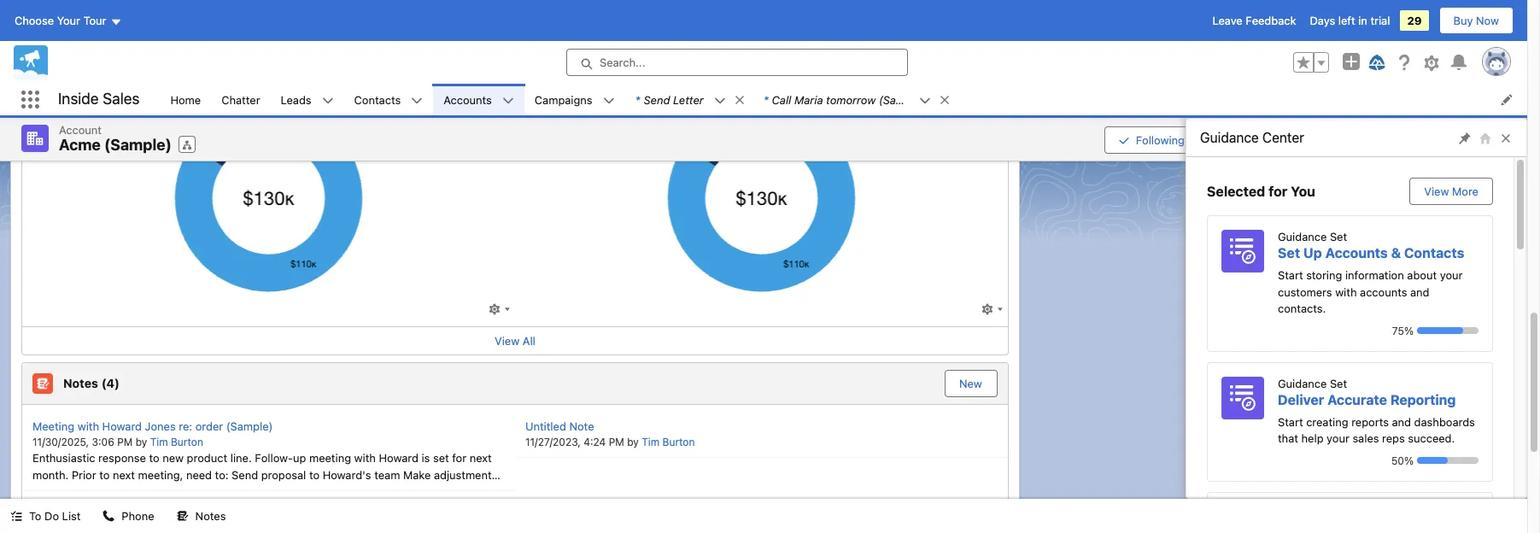 Task type: locate. For each thing, give the bounding box(es) containing it.
0 vertical spatial howard
[[102, 419, 142, 433]]

and up reps
[[1392, 415, 1412, 428]]

burton down anne on the left of the page
[[166, 516, 198, 528]]

2 * from the left
[[764, 93, 769, 106]]

(4)
[[101, 376, 120, 390]]

(sample) right the "tomorrow" on the right
[[879, 93, 926, 106]]

set left the up
[[1278, 245, 1301, 261]]

statement
[[75, 499, 128, 513]]

send inside meeting with howard jones re: order (sample) 11/30/2025, 3:06 pm by tim burton enthusiastic response to new product line. follow-up meeting with howard is set for next month. prior to next meeting, need to: send proposal to howard's team make adjustments to demo do run through with anne and jason
[[232, 468, 258, 481]]

2 list item from the left
[[753, 84, 958, 115]]

your right 'about' at bottom right
[[1440, 268, 1463, 282]]

choose
[[15, 14, 54, 27]]

0 vertical spatial do
[[78, 484, 93, 498]]

1 horizontal spatial all
[[523, 334, 536, 347]]

to
[[29, 509, 41, 523]]

view inside view account hierarchy button
[[1231, 133, 1256, 147]]

in
[[1359, 14, 1368, 27]]

view account hierarchy button
[[1217, 126, 1369, 154]]

1 * from the left
[[635, 93, 640, 106]]

text default image for phone
[[103, 510, 115, 522]]

0 horizontal spatial do
[[44, 509, 59, 523]]

by inside mission statement 9/29/2023, 4:12 pm by tim burton
[[131, 516, 142, 528]]

all opportunities up search...
[[538, 41, 625, 55]]

delete button
[[1416, 126, 1479, 154]]

0 horizontal spatial contacts
[[354, 93, 401, 106]]

1 horizontal spatial all opportunities button
[[525, 35, 785, 60]]

enthusiastic
[[32, 451, 95, 465]]

* left call
[[764, 93, 769, 106]]

accounts link
[[433, 84, 502, 115]]

1 horizontal spatial all opportunities
[[538, 41, 625, 55]]

line.
[[230, 451, 252, 465]]

about
[[1408, 268, 1437, 282]]

1 start from the top
[[1278, 268, 1304, 282]]

by up response
[[136, 436, 147, 449]]

0 vertical spatial and
[[1411, 285, 1430, 299]]

(sample)
[[879, 93, 926, 106], [104, 136, 172, 154], [226, 419, 273, 433]]

list containing home
[[160, 84, 1528, 115]]

opportunities for 1st all opportunities "popup button" from the right
[[554, 41, 625, 55]]

1 vertical spatial your
[[1327, 431, 1350, 445]]

burton inside untitled note 11/27/2023, 4:24 pm by tim burton
[[663, 436, 695, 449]]

accounts inside guidance set set up accounts & contacts start storing information about your customers with accounts and contacts.
[[1326, 245, 1388, 261]]

reports
[[1352, 415, 1389, 428]]

0 vertical spatial send
[[644, 93, 670, 106]]

to
[[149, 451, 159, 465], [99, 468, 110, 481], [309, 468, 320, 481], [32, 484, 43, 498]]

1 all opportunities button from the left
[[32, 35, 292, 60]]

reps
[[1383, 431, 1405, 445]]

set for set
[[1330, 230, 1348, 244]]

1 vertical spatial notes
[[195, 509, 226, 523]]

1 horizontal spatial notes
[[195, 509, 226, 523]]

pm for untitled note
[[609, 436, 624, 449]]

1 horizontal spatial view
[[1231, 133, 1256, 147]]

set up accurate
[[1330, 376, 1348, 390]]

tim right 4:24
[[642, 436, 660, 449]]

tim burton link down anne on the left of the page
[[145, 516, 198, 528]]

your down creating
[[1327, 431, 1350, 445]]

0 horizontal spatial view
[[495, 334, 520, 347]]

1 horizontal spatial opportunities
[[554, 41, 625, 55]]

for left you
[[1269, 184, 1288, 199]]

account down inside
[[59, 123, 102, 137]]

next up adjustments
[[470, 451, 492, 465]]

chatter
[[221, 93, 260, 106]]

* for * call maria tomorrow (sample)
[[764, 93, 769, 106]]

pm right 4:24
[[609, 436, 624, 449]]

guidance left center
[[1200, 130, 1259, 145]]

1 progress bar progress bar from the top
[[1417, 327, 1479, 334]]

opportunities up search...
[[554, 41, 625, 55]]

meeting
[[32, 419, 74, 433]]

contacts inside guidance set set up accounts & contacts start storing information about your customers with accounts and contacts.
[[1405, 245, 1465, 261]]

and inside guidance set deliver accurate reporting start creating reports and dashboards that help your sales reps succeed.
[[1392, 415, 1412, 428]]

2 vertical spatial and
[[214, 484, 233, 498]]

0 vertical spatial your
[[1440, 268, 1463, 282]]

month.
[[32, 468, 69, 481]]

notes
[[63, 376, 98, 390], [195, 509, 226, 523]]

1 horizontal spatial for
[[1269, 184, 1288, 199]]

0 vertical spatial view
[[1231, 133, 1256, 147]]

progress bar progress bar right 75%
[[1417, 327, 1479, 334]]

opportunities for 1st all opportunities "popup button"
[[61, 41, 132, 55]]

creating
[[1307, 415, 1349, 428]]

tim for untitled note
[[642, 436, 660, 449]]

contacts
[[354, 93, 401, 106], [1405, 245, 1465, 261]]

list item
[[625, 84, 753, 115], [753, 84, 958, 115]]

2 horizontal spatial view
[[1425, 185, 1450, 198]]

through
[[116, 484, 156, 498]]

0 vertical spatial accounts
[[444, 93, 492, 106]]

0 horizontal spatial send
[[232, 468, 258, 481]]

pm right 4:12 on the left
[[112, 516, 128, 528]]

1 vertical spatial howard
[[379, 451, 419, 465]]

guidance set set up accounts & contacts start storing information about your customers with accounts and contacts.
[[1278, 230, 1465, 315]]

reporting
[[1391, 392, 1456, 407]]

0 vertical spatial progress bar progress bar
[[1417, 327, 1479, 334]]

start up 'that'
[[1278, 415, 1304, 428]]

1 horizontal spatial *
[[764, 93, 769, 106]]

1 horizontal spatial accounts
[[1326, 245, 1388, 261]]

and down to:
[[214, 484, 233, 498]]

meeting
[[309, 451, 351, 465]]

sales
[[1353, 431, 1380, 445]]

for up adjustments
[[452, 451, 467, 465]]

1 vertical spatial start
[[1278, 415, 1304, 428]]

tim inside meeting with howard jones re: order (sample) 11/30/2025, 3:06 pm by tim burton enthusiastic response to new product line. follow-up meeting with howard is set for next month. prior to next meeting, need to: send proposal to howard's team make adjustments to demo do run through with anne and jason
[[150, 436, 168, 449]]

progress bar progress bar
[[1417, 327, 1479, 334], [1417, 457, 1479, 464]]

burton inside mission statement 9/29/2023, 4:12 pm by tim burton
[[166, 516, 198, 528]]

search...
[[600, 56, 645, 69]]

untitled note 11/27/2023, 4:24 pm by tim burton
[[525, 419, 695, 449]]

0 horizontal spatial all opportunities button
[[32, 35, 292, 60]]

notes left (4)
[[63, 376, 98, 390]]

1 vertical spatial next
[[113, 468, 135, 481]]

group
[[1294, 52, 1329, 73]]

send down line.
[[232, 468, 258, 481]]

contacts list item
[[344, 84, 433, 115]]

meeting,
[[138, 468, 183, 481]]

by for mission statement
[[131, 516, 142, 528]]

accounts up information
[[1326, 245, 1388, 261]]

burton right 4:24
[[663, 436, 695, 449]]

account inside button
[[1259, 133, 1302, 147]]

opportunities down influence by campaign
[[61, 41, 132, 55]]

* down search...
[[635, 93, 640, 106]]

do right to at the left bottom of the page
[[44, 509, 59, 523]]

accounts list item
[[433, 84, 525, 115]]

and inside meeting with howard jones re: order (sample) 11/30/2025, 3:06 pm by tim burton enthusiastic response to new product line. follow-up meeting with howard is set for next month. prior to next meeting, need to: send proposal to howard's team make adjustments to demo do run through with anne and jason
[[214, 484, 233, 498]]

howard's
[[323, 468, 371, 481]]

text default image inside leads list item
[[322, 95, 334, 107]]

following
[[1136, 133, 1185, 147]]

pm inside meeting with howard jones re: order (sample) 11/30/2025, 3:06 pm by tim burton enthusiastic response to new product line. follow-up meeting with howard is set for next month. prior to next meeting, need to: send proposal to howard's team make adjustments to demo do run through with anne and jason
[[117, 436, 133, 449]]

start up customers
[[1278, 268, 1304, 282]]

set inside guidance set deliver accurate reporting start creating reports and dashboards that help your sales reps succeed.
[[1330, 376, 1348, 390]]

chatter link
[[211, 84, 270, 115]]

1 vertical spatial view
[[1425, 185, 1450, 198]]

(sample) down sales
[[104, 136, 172, 154]]

1 vertical spatial progress bar progress bar
[[1417, 457, 1479, 464]]

to do list
[[29, 509, 81, 523]]

to up run
[[99, 468, 110, 481]]

meeting with howard jones re: order (sample) 11/30/2025, 3:06 pm by tim burton enthusiastic response to new product line. follow-up meeting with howard is set for next month. prior to next meeting, need to: send proposal to howard's team make adjustments to demo do run through with anne and jason
[[32, 419, 498, 498]]

view for view account hierarchy
[[1231, 133, 1256, 147]]

2 vertical spatial (sample)
[[226, 419, 273, 433]]

0 horizontal spatial accounts
[[444, 93, 492, 106]]

and down 'about' at bottom right
[[1411, 285, 1430, 299]]

pm up response
[[117, 436, 133, 449]]

2 progress bar progress bar from the top
[[1417, 457, 1479, 464]]

0 horizontal spatial all opportunities
[[45, 41, 132, 55]]

text default image inside the to do list button
[[10, 510, 22, 522]]

feedback
[[1246, 14, 1297, 27]]

your inside guidance set deliver accurate reporting start creating reports and dashboards that help your sales reps succeed.
[[1327, 431, 1350, 445]]

(sample) inside meeting with howard jones re: order (sample) 11/30/2025, 3:06 pm by tim burton enthusiastic response to new product line. follow-up meeting with howard is set for next month. prior to next meeting, need to: send proposal to howard's team make adjustments to demo do run through with anne and jason
[[226, 419, 273, 433]]

1 horizontal spatial do
[[78, 484, 93, 498]]

do inside button
[[44, 509, 59, 523]]

guidance set deliver accurate reporting start creating reports and dashboards that help your sales reps succeed.
[[1278, 376, 1476, 445]]

0 vertical spatial contacts
[[354, 93, 401, 106]]

leave
[[1213, 14, 1243, 27]]

view all link
[[495, 334, 536, 347]]

demo
[[46, 484, 75, 498]]

text default image left to at the left bottom of the page
[[10, 510, 22, 522]]

0 vertical spatial guidance
[[1200, 130, 1259, 145]]

burton for untitled note
[[663, 436, 695, 449]]

0 vertical spatial notes
[[63, 376, 98, 390]]

search... button
[[566, 49, 908, 76]]

do
[[78, 484, 93, 498], [44, 509, 59, 523]]

1 vertical spatial contacts
[[1405, 245, 1465, 261]]

next down response
[[113, 468, 135, 481]]

1 vertical spatial for
[[452, 451, 467, 465]]

howard up 3:06
[[102, 419, 142, 433]]

guidance inside guidance set set up accounts & contacts start storing information about your customers with accounts and contacts.
[[1278, 230, 1327, 244]]

1 vertical spatial accounts
[[1326, 245, 1388, 261]]

dashboards
[[1415, 415, 1476, 428]]

list
[[160, 84, 1528, 115]]

progress bar progress bar down succeed.
[[1417, 457, 1479, 464]]

9/29/2023,
[[32, 516, 86, 528]]

tim inside mission statement 9/29/2023, 4:12 pm by tim burton
[[145, 516, 163, 528]]

1 vertical spatial and
[[1392, 415, 1412, 428]]

accounts right contacts list item
[[444, 93, 492, 106]]

view inside view more button
[[1425, 185, 1450, 198]]

1 vertical spatial do
[[44, 509, 59, 523]]

phone button
[[93, 499, 165, 533]]

do down prior
[[78, 484, 93, 498]]

tim down through
[[145, 516, 163, 528]]

guidance up deliver
[[1278, 376, 1327, 390]]

0 horizontal spatial notes
[[63, 376, 98, 390]]

guidance up the up
[[1278, 230, 1327, 244]]

0 horizontal spatial opportunities
[[61, 41, 132, 55]]

0 horizontal spatial *
[[635, 93, 640, 106]]

contacts up 'about' at bottom right
[[1405, 245, 1465, 261]]

by inside untitled note 11/27/2023, 4:24 pm by tim burton
[[627, 436, 639, 449]]

pm inside untitled note 11/27/2023, 4:24 pm by tim burton
[[609, 436, 624, 449]]

2 start from the top
[[1278, 415, 1304, 428]]

help
[[1302, 431, 1324, 445]]

text default image
[[734, 94, 746, 106], [939, 94, 951, 106], [322, 95, 334, 107], [177, 510, 189, 522]]

1 all opportunities from the left
[[45, 41, 132, 55]]

tim inside untitled note 11/27/2023, 4:24 pm by tim burton
[[642, 436, 660, 449]]

0 vertical spatial (sample)
[[879, 93, 926, 106]]

1 vertical spatial (sample)
[[104, 136, 172, 154]]

2 horizontal spatial text default image
[[919, 95, 931, 107]]

untitled
[[525, 419, 566, 433]]

0 horizontal spatial next
[[113, 468, 135, 481]]

notes for notes (4)
[[63, 376, 98, 390]]

1 vertical spatial send
[[232, 468, 258, 481]]

all opportunities down 'by'
[[45, 41, 132, 55]]

text default image down run
[[103, 510, 115, 522]]

1 horizontal spatial account
[[1259, 133, 1302, 147]]

1 horizontal spatial (sample)
[[226, 419, 273, 433]]

view account hierarchy
[[1231, 133, 1355, 147]]

2 vertical spatial view
[[495, 334, 520, 347]]

for
[[1269, 184, 1288, 199], [452, 451, 467, 465]]

accurate
[[1328, 392, 1388, 407]]

run
[[96, 484, 113, 498]]

0 vertical spatial set
[[1330, 230, 1348, 244]]

1 horizontal spatial contacts
[[1405, 245, 1465, 261]]

accounts
[[1360, 285, 1408, 299]]

0 horizontal spatial for
[[452, 451, 467, 465]]

proposal
[[261, 468, 306, 481]]

0 vertical spatial for
[[1269, 184, 1288, 199]]

new
[[163, 451, 184, 465]]

by down through
[[131, 516, 142, 528]]

succeed.
[[1408, 431, 1455, 445]]

pm inside mission statement 9/29/2023, 4:12 pm by tim burton
[[112, 516, 128, 528]]

text default image right the "tomorrow" on the right
[[919, 95, 931, 107]]

2 opportunities from the left
[[554, 41, 625, 55]]

set
[[1330, 230, 1348, 244], [1278, 245, 1301, 261], [1330, 376, 1348, 390]]

account left "hierarchy"
[[1259, 133, 1302, 147]]

phone
[[122, 509, 154, 523]]

next
[[470, 451, 492, 465], [113, 468, 135, 481]]

burton for mission statement
[[166, 516, 198, 528]]

2 horizontal spatial (sample)
[[879, 93, 926, 106]]

send left the letter
[[644, 93, 670, 106]]

0 vertical spatial start
[[1278, 268, 1304, 282]]

with up howard's
[[354, 451, 376, 465]]

all opportunities button down campaign
[[32, 35, 292, 60]]

contacts right leads list item
[[354, 93, 401, 106]]

0 horizontal spatial text default image
[[10, 510, 22, 522]]

1 opportunities from the left
[[61, 41, 132, 55]]

leave feedback link
[[1213, 14, 1297, 27]]

guidance inside guidance set deliver accurate reporting start creating reports and dashboards that help your sales reps succeed.
[[1278, 376, 1327, 390]]

to up mission
[[32, 484, 43, 498]]

by right 4:24
[[627, 436, 639, 449]]

0 horizontal spatial (sample)
[[104, 136, 172, 154]]

notes down anne on the left of the page
[[195, 509, 226, 523]]

tim for mission statement
[[145, 516, 163, 528]]

1 vertical spatial guidance
[[1278, 230, 1327, 244]]

(sample) inside list item
[[879, 93, 926, 106]]

tim burton link right 4:24
[[642, 436, 695, 449]]

your inside guidance set set up accounts & contacts start storing information about your customers with accounts and contacts.
[[1440, 268, 1463, 282]]

burton down re:
[[171, 436, 203, 449]]

tim down 'jones'
[[150, 436, 168, 449]]

set up set up accounts & contacts button
[[1330, 230, 1348, 244]]

(sample) up line.
[[226, 419, 273, 433]]

1 horizontal spatial your
[[1440, 268, 1463, 282]]

1 horizontal spatial text default image
[[103, 510, 115, 522]]

tim
[[150, 436, 168, 449], [642, 436, 660, 449], [145, 516, 163, 528]]

up
[[1304, 245, 1322, 261]]

view
[[1231, 133, 1256, 147], [1425, 185, 1450, 198], [495, 334, 520, 347]]

follow-
[[255, 451, 293, 465]]

all opportunities button up * send letter
[[525, 35, 785, 60]]

text default image inside phone button
[[103, 510, 115, 522]]

burton
[[171, 436, 203, 449], [663, 436, 695, 449], [166, 516, 198, 528]]

left
[[1339, 14, 1356, 27]]

notes for notes
[[195, 509, 226, 523]]

2 vertical spatial guidance
[[1278, 376, 1327, 390]]

burton inside meeting with howard jones re: order (sample) 11/30/2025, 3:06 pm by tim burton enthusiastic response to new product line. follow-up meeting with howard is set for next month. prior to next meeting, need to: send proposal to howard's team make adjustments to demo do run through with anne and jason
[[171, 436, 203, 449]]

howard up team
[[379, 451, 419, 465]]

0 horizontal spatial your
[[1327, 431, 1350, 445]]

text default image
[[919, 95, 931, 107], [10, 510, 22, 522], [103, 510, 115, 522]]

2 vertical spatial set
[[1330, 376, 1348, 390]]

text default image inside list item
[[919, 95, 931, 107]]

with down storing
[[1336, 285, 1357, 299]]

notes inside button
[[195, 509, 226, 523]]

1 horizontal spatial next
[[470, 451, 492, 465]]



Task type: describe. For each thing, give the bounding box(es) containing it.
1 horizontal spatial howard
[[379, 451, 419, 465]]

do inside meeting with howard jones re: order (sample) 11/30/2025, 3:06 pm by tim burton enthusiastic response to new product line. follow-up meeting with howard is set for next month. prior to next meeting, need to: send proposal to howard's team make adjustments to demo do run through with anne and jason
[[78, 484, 93, 498]]

guidance center
[[1200, 130, 1305, 145]]

days
[[1310, 14, 1336, 27]]

call
[[772, 93, 791, 106]]

set
[[433, 451, 449, 465]]

note
[[569, 419, 594, 433]]

home
[[170, 93, 201, 106]]

accounts inside 'link'
[[444, 93, 492, 106]]

acme
[[59, 136, 101, 154]]

by for untitled note
[[627, 436, 639, 449]]

re:
[[179, 419, 192, 433]]

3:06
[[92, 436, 114, 449]]

tim burton link up 'new'
[[150, 436, 203, 449]]

guidance for guidance set set up accounts & contacts start storing information about your customers with accounts and contacts.
[[1278, 230, 1327, 244]]

with down meeting,
[[159, 484, 181, 498]]

response
[[98, 451, 146, 465]]

progress bar progress bar for deliver accurate reporting
[[1417, 457, 1479, 464]]

with inside guidance set set up accounts & contacts start storing information about your customers with accounts and contacts.
[[1336, 285, 1357, 299]]

1 list item from the left
[[625, 84, 753, 115]]

deliver accurate reporting button
[[1278, 392, 1456, 407]]

view all
[[495, 334, 536, 347]]

* for * send letter
[[635, 93, 640, 106]]

your
[[57, 14, 80, 27]]

product
[[187, 451, 227, 465]]

selected for you
[[1207, 184, 1316, 199]]

guidance for guidance set deliver accurate reporting start creating reports and dashboards that help your sales reps succeed.
[[1278, 376, 1327, 390]]

adjustments
[[434, 468, 498, 481]]

by
[[83, 14, 96, 28]]

set for deliver
[[1330, 376, 1348, 390]]

you
[[1291, 184, 1316, 199]]

inside sales
[[58, 90, 140, 108]]

to down meeting
[[309, 468, 320, 481]]

contacts inside list item
[[354, 93, 401, 106]]

with up 3:06
[[77, 419, 99, 433]]

leave feedback
[[1213, 14, 1297, 27]]

11/30/2025,
[[32, 436, 89, 449]]

tim burton link for mission statement
[[145, 516, 198, 528]]

sales
[[103, 90, 140, 108]]

list
[[62, 509, 81, 523]]

tim burton link for untitled note
[[642, 436, 695, 449]]

2 all opportunities from the left
[[538, 41, 625, 55]]

campaign
[[99, 14, 151, 28]]

1 vertical spatial set
[[1278, 245, 1301, 261]]

trial
[[1371, 14, 1391, 27]]

start inside guidance set deliver accurate reporting start creating reports and dashboards that help your sales reps succeed.
[[1278, 415, 1304, 428]]

campaigns list item
[[525, 84, 625, 115]]

for inside meeting with howard jones re: order (sample) 11/30/2025, 3:06 pm by tim burton enthusiastic response to new product line. follow-up meeting with howard is set for next month. prior to next meeting, need to: send proposal to howard's team make adjustments to demo do run through with anne and jason
[[452, 451, 467, 465]]

buy now
[[1454, 14, 1500, 27]]

selected
[[1207, 184, 1266, 199]]

jones
[[145, 419, 176, 433]]

tomorrow
[[826, 93, 876, 106]]

following button
[[1105, 126, 1200, 154]]

* send letter
[[635, 93, 704, 106]]

0 horizontal spatial howard
[[102, 419, 142, 433]]

deliver
[[1278, 392, 1325, 407]]

order
[[195, 419, 223, 433]]

* call maria tomorrow (sample)
[[764, 93, 926, 106]]

acme (sample)
[[59, 136, 172, 154]]

1 horizontal spatial send
[[644, 93, 670, 106]]

home link
[[160, 84, 211, 115]]

make
[[403, 468, 431, 481]]

maria
[[795, 93, 823, 106]]

by inside meeting with howard jones re: order (sample) 11/30/2025, 3:06 pm by tim burton enthusiastic response to new product line. follow-up meeting with howard is set for next month. prior to next meeting, need to: send proposal to howard's team make adjustments to demo do run through with anne and jason
[[136, 436, 147, 449]]

that
[[1278, 431, 1299, 445]]

and inside guidance set set up accounts & contacts start storing information about your customers with accounts and contacts.
[[1411, 285, 1430, 299]]

new
[[959, 376, 982, 390]]

contacts.
[[1278, 302, 1326, 315]]

text default image inside notes button
[[177, 510, 189, 522]]

0 horizontal spatial all
[[45, 41, 58, 55]]

hierarchy
[[1305, 133, 1355, 147]]

letter
[[673, 93, 704, 106]]

leads list item
[[270, 84, 344, 115]]

progress bar image
[[1417, 457, 1448, 464]]

0 vertical spatial next
[[470, 451, 492, 465]]

jason
[[236, 484, 267, 498]]

up
[[293, 451, 306, 465]]

buy
[[1454, 14, 1473, 27]]

choose your tour button
[[14, 7, 123, 34]]

2 all opportunities button from the left
[[525, 35, 785, 60]]

progress bar image
[[1417, 327, 1464, 334]]

tour
[[83, 14, 106, 27]]

mission
[[32, 499, 72, 513]]

text default image for to do list
[[10, 510, 22, 522]]

0 horizontal spatial account
[[59, 123, 102, 137]]

&
[[1391, 245, 1401, 261]]

is
[[422, 451, 430, 465]]

progress bar progress bar for set up accounts & contacts
[[1417, 327, 1479, 334]]

choose your tour
[[15, 14, 106, 27]]

leads
[[281, 93, 312, 106]]

75%
[[1393, 324, 1414, 337]]

delete
[[1431, 133, 1464, 147]]

buy now button
[[1439, 7, 1514, 34]]

contacts link
[[344, 84, 411, 115]]

to up meeting,
[[149, 451, 159, 465]]

view for view more
[[1425, 185, 1450, 198]]

2 horizontal spatial all
[[538, 41, 551, 55]]

4:24
[[584, 436, 606, 449]]

start inside guidance set set up accounts & contacts start storing information about your customers with accounts and contacts.
[[1278, 268, 1304, 282]]

influence
[[32, 14, 80, 28]]

guidance for guidance center
[[1200, 130, 1259, 145]]

to do list button
[[0, 499, 91, 533]]

team
[[374, 468, 400, 481]]

notes (4)
[[63, 376, 120, 390]]

pm for mission statement
[[112, 516, 128, 528]]

mission statement 9/29/2023, 4:12 pm by tim burton
[[32, 499, 198, 528]]

campaigns
[[535, 93, 593, 106]]

campaigns link
[[525, 84, 603, 115]]

information
[[1346, 268, 1404, 282]]

view more
[[1425, 185, 1479, 198]]

notes button
[[166, 499, 236, 533]]

storing
[[1307, 268, 1343, 282]]

set up accounts & contacts button
[[1278, 245, 1465, 261]]

view for view all
[[495, 334, 520, 347]]

influence by campaign
[[32, 14, 151, 28]]



Task type: vqa. For each thing, say whether or not it's contained in the screenshot.
the Usage inside the LIGHTNING USAGE link
no



